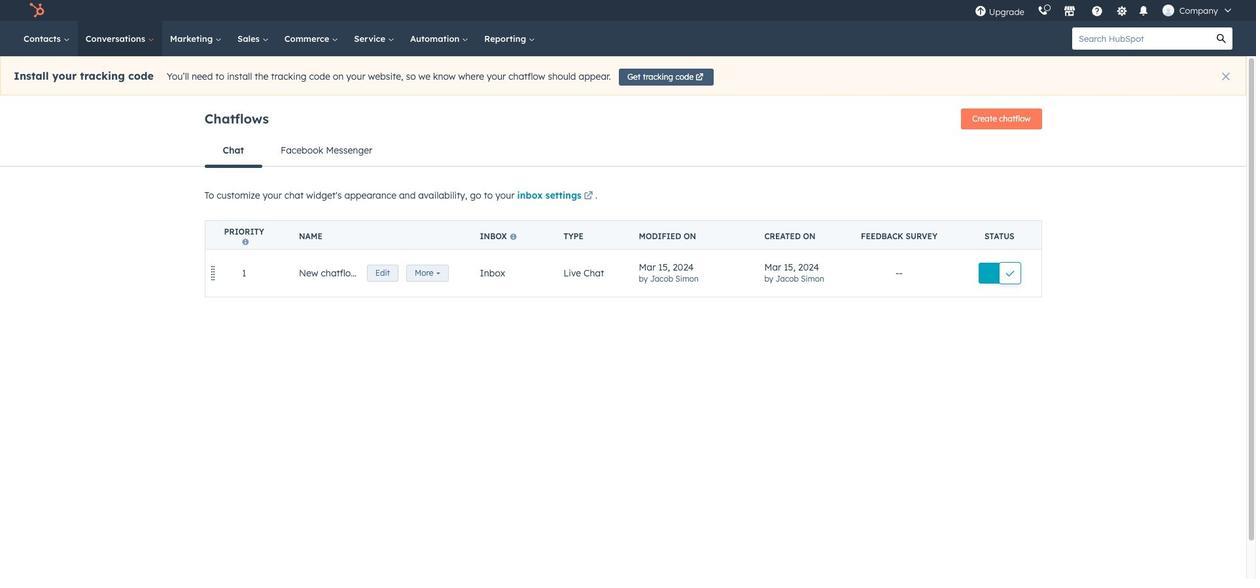 Task type: describe. For each thing, give the bounding box(es) containing it.
1 link opens in a new window image from the top
[[584, 189, 593, 205]]

marketplaces image
[[1064, 6, 1076, 18]]



Task type: vqa. For each thing, say whether or not it's contained in the screenshot.
User Guides element
no



Task type: locate. For each thing, give the bounding box(es) containing it.
2 link opens in a new window image from the top
[[584, 192, 593, 202]]

alert
[[0, 56, 1247, 96]]

jacob simon image
[[1163, 5, 1174, 16]]

link opens in a new window image
[[584, 189, 593, 205], [584, 192, 593, 202]]

menu
[[968, 0, 1241, 21]]

Search HubSpot search field
[[1073, 27, 1211, 50]]

close image
[[1222, 73, 1230, 80]]

banner
[[205, 105, 1042, 135]]

navigation
[[205, 135, 1042, 168]]



